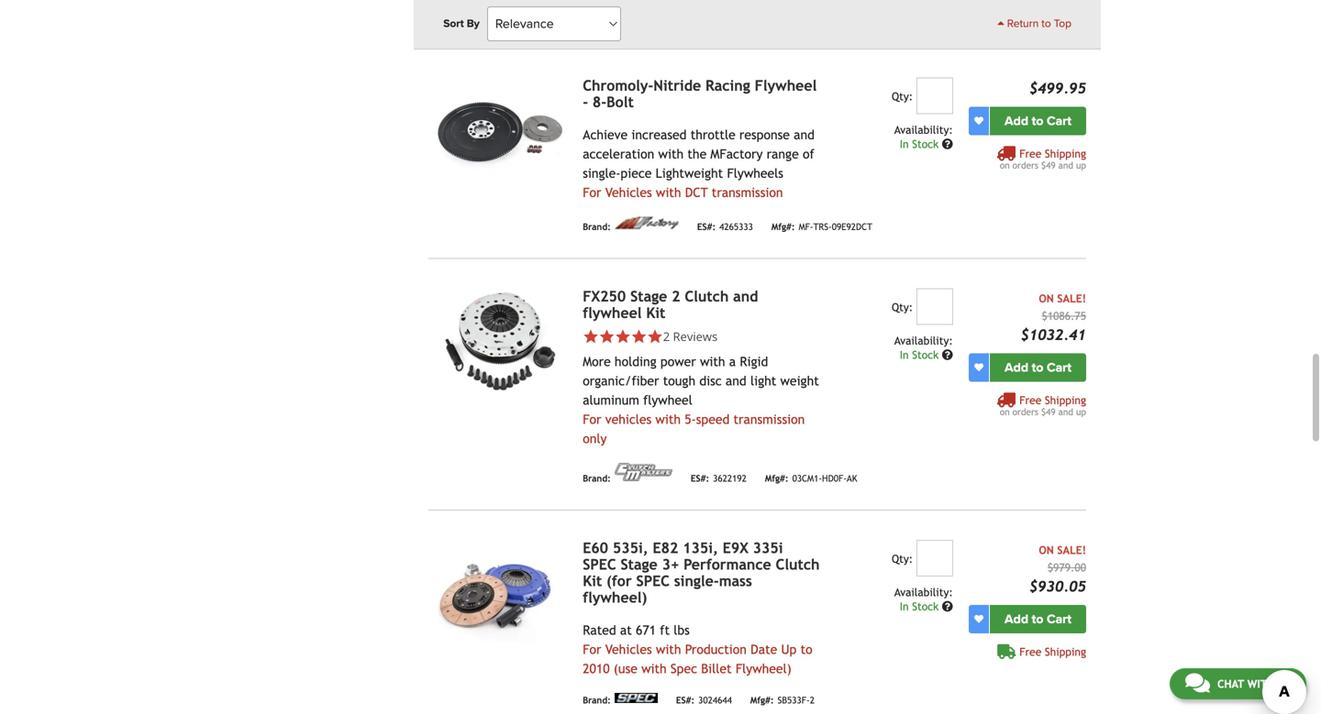Task type: vqa. For each thing, say whether or not it's contained in the screenshot.
E60 535i, E82 135i, E9X 335i SPEC Stage 3+ Performance Clutch Kit (for SPEC single-mass flywheel) In Stock
yes



Task type: describe. For each thing, give the bounding box(es) containing it.
$930.05
[[1030, 579, 1087, 596]]

holding
[[615, 355, 657, 369]]

add to cart for $930.05
[[1005, 612, 1072, 628]]

reviews
[[673, 329, 718, 345]]

on sale! $1086.75 $1032.41
[[1021, 292, 1087, 344]]

us
[[1278, 678, 1291, 691]]

fx250 stage 2 clutch and flywheel kit
[[583, 288, 758, 322]]

on sale! $979.00 $930.05
[[1030, 544, 1087, 596]]

2 on from the top
[[1000, 407, 1010, 418]]

availability: for e60 535i, e82 135i, e9x 335i spec stage 3+ performance clutch kit (for spec single-mass flywheel)
[[895, 586, 953, 599]]

brand: xclutch
[[583, 10, 646, 21]]

(for
[[607, 573, 632, 590]]

stock for fx250 stage 2 clutch and flywheel kit
[[912, 349, 939, 362]]

chromoly-
[[583, 77, 654, 94]]

question circle image for $499.95
[[942, 139, 953, 150]]

$499.95
[[1030, 80, 1087, 97]]

billet
[[701, 662, 732, 677]]

fx250 stage 2 clutch and flywheel kit link
[[583, 288, 758, 322]]

light
[[751, 374, 777, 389]]

chromoly-nitride racing flywheel - 8-bolt
[[583, 77, 817, 111]]

add for $1032.41
[[1005, 360, 1029, 376]]

add to wish list image
[[975, 615, 984, 625]]

$1086.75
[[1042, 310, 1087, 323]]

e60
[[583, 540, 609, 557]]

09e92dct
[[832, 221, 873, 232]]

kit inside fx250 stage 2 clutch and flywheel kit
[[646, 305, 666, 322]]

mass
[[719, 573, 752, 590]]

fx250
[[583, 288, 626, 305]]

comments image
[[1186, 673, 1210, 695]]

mfg#: 03cm1-hd0f-ak
[[765, 473, 858, 484]]

for inside 'rated at 671 ft lbs for vehicles with production date up to 2010 (use with spec billet flywheel)'
[[583, 643, 602, 658]]

2 add to wish list image from the top
[[975, 363, 984, 373]]

sale! for $930.05
[[1058, 544, 1087, 557]]

at
[[620, 624, 632, 638]]

flywheel inside fx250 stage 2 clutch and flywheel kit
[[583, 305, 642, 322]]

brand: for e60
[[583, 695, 611, 706]]

hd0f-
[[822, 473, 847, 484]]

es#4265333 - mf-trs-09e92dct - chromoly-nitride racing flywheel - 8-bolt - achieve increased throttle response and acceleration with the mfactory range of single-piece lightweight flywheels - team mfactory - bmw image
[[429, 78, 568, 182]]

add to cart for $1032.41
[[1005, 360, 1072, 376]]

in for chromoly-nitride racing flywheel - 8-bolt
[[900, 138, 909, 151]]

flywheels
[[727, 166, 784, 181]]

cart for $930.05
[[1047, 612, 1072, 628]]

single- inside achieve increased throttle response and acceleration with the mfactory range of single-piece lightweight flywheels for vehicles with dct transmission
[[583, 166, 621, 181]]

1 star image from the left
[[583, 329, 599, 345]]

return to top
[[1005, 17, 1072, 30]]

vehicles inside 'rated at 671 ft lbs for vehicles with production date up to 2010 (use with spec billet flywheel)'
[[605, 643, 652, 658]]

clutch inside fx250 stage 2 clutch and flywheel kit
[[685, 288, 729, 305]]

to up free shipping
[[1032, 612, 1044, 628]]

2 star image from the left
[[647, 329, 663, 345]]

with left dct
[[656, 185, 681, 200]]

3024644
[[699, 695, 732, 706]]

chromoly-nitride racing flywheel - 8-bolt link
[[583, 77, 817, 111]]

in for fx250 stage 2 clutch and flywheel kit
[[900, 349, 909, 362]]

with down ft on the bottom of page
[[656, 643, 681, 658]]

spec clutches - corporate logo image
[[615, 694, 658, 704]]

power
[[661, 355, 696, 369]]

vehicles
[[605, 413, 652, 427]]

in stock for e60 535i, e82 135i, e9x 335i spec stage 3+ performance clutch kit (for spec single-mass flywheel)
[[900, 601, 942, 614]]

and inside "more holding power with a rigid organic/fiber tough disc and light weight aluminum flywheel for vehicles with 5-speed transmission only"
[[726, 374, 747, 389]]

1 add to cart button from the top
[[990, 107, 1087, 135]]

nitride
[[654, 77, 701, 94]]

sort by
[[443, 17, 480, 30]]

stock for chromoly-nitride racing flywheel - 8-bolt
[[912, 138, 939, 151]]

(use
[[614, 662, 638, 677]]

increased
[[632, 128, 687, 142]]

mfg#: sb533f-2
[[751, 695, 815, 706]]

clutch inside the e60 535i, e82 135i, e9x 335i spec stage 3+ performance clutch kit (for spec single-mass flywheel)
[[776, 557, 820, 574]]

on for $1032.41
[[1039, 292, 1054, 305]]

es#: 3622192
[[691, 473, 747, 484]]

throttle
[[691, 128, 736, 142]]

2 for mfg#:
[[810, 695, 815, 706]]

es#: for spec
[[676, 695, 695, 706]]

e82
[[653, 540, 679, 557]]

production
[[685, 643, 747, 658]]

return
[[1008, 17, 1039, 30]]

1 orders from the top
[[1013, 160, 1039, 171]]

range
[[767, 147, 799, 162]]

3+
[[662, 557, 679, 574]]

2 up from the top
[[1076, 407, 1087, 418]]

135i,
[[683, 540, 719, 557]]

e60 535i, e82 135i, e9x 335i spec stage 3+ performance clutch kit (for spec single-mass flywheel) link
[[583, 540, 820, 607]]

top
[[1054, 17, 1072, 30]]

1 2 reviews link from the left
[[583, 329, 820, 345]]

ft
[[660, 624, 670, 638]]

and down the $1032.41
[[1059, 407, 1074, 418]]

sale! for $1032.41
[[1058, 292, 1087, 305]]

date
[[751, 643, 778, 658]]

es#: 3024644
[[676, 695, 732, 706]]

535i,
[[613, 540, 649, 557]]

1 brand: from the top
[[583, 10, 611, 21]]

mfactory
[[711, 147, 763, 162]]

2 reviews
[[663, 329, 718, 345]]

kit inside the e60 535i, e82 135i, e9x 335i spec stage 3+ performance clutch kit (for spec single-mass flywheel)
[[583, 573, 602, 590]]

to down the $1032.41
[[1032, 360, 1044, 376]]

es#: for bolt
[[697, 221, 716, 232]]

03cm1-
[[793, 473, 822, 484]]

mfg#: for fx250 stage 2 clutch and flywheel kit
[[765, 473, 789, 484]]

more
[[583, 355, 611, 369]]

flywheel
[[755, 77, 817, 94]]

in for e60 535i, e82 135i, e9x 335i spec stage 3+ performance clutch kit (for spec single-mass flywheel)
[[900, 601, 909, 614]]

of
[[803, 147, 815, 162]]

return to top link
[[998, 16, 1072, 32]]

mfg#: for chromoly-nitride racing flywheel - 8-bolt
[[772, 221, 795, 232]]

1 cart from the top
[[1047, 113, 1072, 129]]

ak
[[847, 473, 858, 484]]

chat with us link
[[1170, 669, 1307, 700]]

brand: for fx250
[[583, 473, 611, 484]]

achieve
[[583, 128, 628, 142]]

qty: for chromoly-nitride racing flywheel - 8-bolt
[[892, 90, 913, 103]]

rated
[[583, 624, 616, 638]]

5-
[[685, 413, 696, 427]]

sort
[[443, 17, 464, 30]]

lightweight
[[656, 166, 723, 181]]

the
[[688, 147, 707, 162]]

add to cart button for $1032.41
[[990, 354, 1087, 382]]

mf-
[[799, 221, 814, 232]]

0 horizontal spatial 2
[[663, 329, 670, 345]]

a
[[729, 355, 736, 369]]

2 star image from the left
[[615, 329, 631, 345]]

on for $930.05
[[1039, 544, 1054, 557]]

flywheel)
[[736, 662, 792, 677]]

lbs
[[674, 624, 690, 638]]

1 up from the top
[[1076, 160, 1087, 171]]



Task type: locate. For each thing, give the bounding box(es) containing it.
2 2 reviews link from the left
[[663, 329, 718, 345]]

spec
[[671, 662, 698, 677]]

spec right (for
[[636, 573, 670, 590]]

star image up 'holding'
[[647, 329, 663, 345]]

add to cart button up free shipping
[[990, 606, 1087, 634]]

1 $49 from the top
[[1042, 160, 1056, 171]]

1 vertical spatial in
[[900, 349, 909, 362]]

add to cart down $499.95
[[1005, 113, 1072, 129]]

0 vertical spatial cart
[[1047, 113, 1072, 129]]

1 vertical spatial 2
[[663, 329, 670, 345]]

2 add from the top
[[1005, 360, 1029, 376]]

2 in stock from the top
[[900, 349, 942, 362]]

cart for $1032.41
[[1047, 360, 1072, 376]]

2 vertical spatial es#:
[[676, 695, 695, 706]]

0 vertical spatial on
[[1039, 292, 1054, 305]]

1 on from the top
[[1000, 160, 1010, 171]]

0 vertical spatial $49
[[1042, 160, 1056, 171]]

free down the $1032.41
[[1020, 394, 1042, 407]]

es#:
[[697, 221, 716, 232], [691, 473, 710, 484], [676, 695, 695, 706]]

2 cart from the top
[[1047, 360, 1072, 376]]

0 vertical spatial stock
[[912, 138, 939, 151]]

0 vertical spatial free shipping on orders $49 and up
[[1000, 147, 1087, 171]]

free shipping on orders $49 and up down the $1032.41
[[1000, 394, 1087, 418]]

brand: left team mfactory - corporate logo
[[583, 221, 611, 232]]

0 vertical spatial orders
[[1013, 160, 1039, 171]]

1 vertical spatial vehicles
[[605, 643, 652, 658]]

$1032.41
[[1021, 327, 1087, 344]]

1 vertical spatial shipping
[[1045, 394, 1087, 407]]

0 vertical spatial transmission
[[712, 185, 783, 200]]

xclutch
[[615, 10, 646, 21]]

availability:
[[895, 123, 953, 136], [895, 335, 953, 347], [895, 586, 953, 599]]

by
[[467, 17, 480, 30]]

in stock for fx250 stage 2 clutch and flywheel kit
[[900, 349, 942, 362]]

performance
[[684, 557, 772, 574]]

2 for fx250
[[672, 288, 681, 305]]

1 vertical spatial free
[[1020, 394, 1042, 407]]

3 qty: from the top
[[892, 553, 913, 566]]

with down increased
[[659, 147, 684, 162]]

add to cart button for $930.05
[[990, 606, 1087, 634]]

caret up image
[[998, 17, 1005, 28]]

2 vertical spatial 2
[[810, 695, 815, 706]]

3 add from the top
[[1005, 612, 1029, 628]]

up down $499.95
[[1076, 160, 1087, 171]]

1 vertical spatial stock
[[912, 349, 939, 362]]

3 shipping from the top
[[1045, 646, 1087, 659]]

3 add to cart from the top
[[1005, 612, 1072, 628]]

clutch right e9x
[[776, 557, 820, 574]]

1 in stock from the top
[[900, 138, 942, 151]]

0 vertical spatial in
[[900, 138, 909, 151]]

0 vertical spatial mfg#:
[[772, 221, 795, 232]]

0 horizontal spatial kit
[[583, 573, 602, 590]]

1 vertical spatial for
[[583, 413, 602, 427]]

None number field
[[917, 78, 953, 114], [917, 289, 953, 325], [917, 541, 953, 577], [917, 78, 953, 114], [917, 289, 953, 325], [917, 541, 953, 577]]

brand:
[[583, 10, 611, 21], [583, 221, 611, 232], [583, 473, 611, 484], [583, 695, 611, 706]]

1 vertical spatial transmission
[[734, 413, 805, 427]]

on
[[1039, 292, 1054, 305], [1039, 544, 1054, 557]]

es#: left 3622192
[[691, 473, 710, 484]]

$979.00
[[1048, 562, 1087, 575]]

and
[[794, 128, 815, 142], [1059, 160, 1074, 171], [733, 288, 758, 305], [726, 374, 747, 389], [1059, 407, 1074, 418]]

brand: for chromoly-
[[583, 221, 611, 232]]

0 vertical spatial add
[[1005, 113, 1029, 129]]

2 in from the top
[[900, 349, 909, 362]]

3 stock from the top
[[912, 601, 939, 614]]

shipping down $499.95
[[1045, 147, 1087, 160]]

transmission down 'light'
[[734, 413, 805, 427]]

2 vertical spatial add to cart button
[[990, 606, 1087, 634]]

3 question circle image from the top
[[942, 602, 953, 613]]

cart down $499.95
[[1047, 113, 1072, 129]]

2 free from the top
[[1020, 394, 1042, 407]]

0 vertical spatial qty:
[[892, 90, 913, 103]]

sale! up '$1086.75'
[[1058, 292, 1087, 305]]

on inside on sale! $1086.75 $1032.41
[[1039, 292, 1054, 305]]

2010
[[583, 662, 610, 677]]

es#: left 4265333
[[697, 221, 716, 232]]

with
[[659, 147, 684, 162], [656, 185, 681, 200], [700, 355, 726, 369], [656, 413, 681, 427], [656, 643, 681, 658], [642, 662, 667, 677], [1248, 678, 1275, 691]]

mfg#: mf-trs-09e92dct
[[772, 221, 873, 232]]

2 qty: from the top
[[892, 301, 913, 314]]

add to cart up free shipping
[[1005, 612, 1072, 628]]

2 add to cart button from the top
[[990, 354, 1087, 382]]

on inside on sale! $979.00 $930.05
[[1039, 544, 1054, 557]]

star image
[[583, 329, 599, 345], [615, 329, 631, 345], [631, 329, 647, 345]]

transmission down flywheels
[[712, 185, 783, 200]]

e9x
[[723, 540, 749, 557]]

availability: for chromoly-nitride racing flywheel - 8-bolt
[[895, 123, 953, 136]]

stage left 3+
[[621, 557, 658, 574]]

add to cart
[[1005, 113, 1072, 129], [1005, 360, 1072, 376], [1005, 612, 1072, 628]]

1 vertical spatial in stock
[[900, 349, 942, 362]]

335i
[[753, 540, 783, 557]]

0 vertical spatial add to wish list image
[[975, 117, 984, 126]]

2 vertical spatial add
[[1005, 612, 1029, 628]]

cart down $930.05
[[1047, 612, 1072, 628]]

with left us
[[1248, 678, 1275, 691]]

2 vertical spatial shipping
[[1045, 646, 1087, 659]]

shipping down $930.05
[[1045, 646, 1087, 659]]

stage
[[631, 288, 668, 305], [621, 557, 658, 574]]

rated at 671 ft lbs for vehicles with production date up to 2010 (use with spec billet flywheel)
[[583, 624, 813, 677]]

1 free from the top
[[1020, 147, 1042, 160]]

1 horizontal spatial spec
[[636, 573, 670, 590]]

add for $930.05
[[1005, 612, 1029, 628]]

1 vertical spatial mfg#:
[[765, 473, 789, 484]]

1 star image from the left
[[599, 329, 615, 345]]

vehicles
[[605, 185, 652, 200], [605, 643, 652, 658]]

free shipping on orders $49 and up down $499.95
[[1000, 147, 1087, 171]]

response
[[740, 128, 790, 142]]

1 vertical spatial up
[[1076, 407, 1087, 418]]

1 vertical spatial on
[[1000, 407, 1010, 418]]

3 star image from the left
[[631, 329, 647, 345]]

1 add to cart from the top
[[1005, 113, 1072, 129]]

2 inside fx250 stage 2 clutch and flywheel kit
[[672, 288, 681, 305]]

1 horizontal spatial star image
[[647, 329, 663, 345]]

question circle image for on sale!
[[942, 602, 953, 613]]

-
[[583, 94, 588, 111]]

star image
[[599, 329, 615, 345], [647, 329, 663, 345]]

3 cart from the top
[[1047, 612, 1072, 628]]

1 vertical spatial orders
[[1013, 407, 1039, 418]]

1 vertical spatial add
[[1005, 360, 1029, 376]]

to left top
[[1042, 17, 1051, 30]]

up down the $1032.41
[[1076, 407, 1087, 418]]

in
[[900, 138, 909, 151], [900, 349, 909, 362], [900, 601, 909, 614]]

1 vertical spatial add to cart
[[1005, 360, 1072, 376]]

vehicles inside achieve increased throttle response and acceleration with the mfactory range of single-piece lightweight flywheels for vehicles with dct transmission
[[605, 185, 652, 200]]

0 horizontal spatial star image
[[599, 329, 615, 345]]

sale!
[[1058, 292, 1087, 305], [1058, 544, 1087, 557]]

1 availability: from the top
[[895, 123, 953, 136]]

clutch masters - corporate logo image
[[615, 463, 673, 482]]

with right (use
[[642, 662, 667, 677]]

2 on from the top
[[1039, 544, 1054, 557]]

$49 down the $1032.41
[[1042, 407, 1056, 418]]

0 vertical spatial on
[[1000, 160, 1010, 171]]

3 for from the top
[[583, 643, 602, 658]]

and up of
[[794, 128, 815, 142]]

2 vertical spatial in stock
[[900, 601, 942, 614]]

1 horizontal spatial single-
[[674, 573, 719, 590]]

spec up 'flywheel)'
[[583, 557, 616, 574]]

spec
[[583, 557, 616, 574], [636, 573, 670, 590]]

1 add from the top
[[1005, 113, 1029, 129]]

3 in stock from the top
[[900, 601, 942, 614]]

1 horizontal spatial flywheel
[[643, 393, 693, 408]]

0 vertical spatial stage
[[631, 288, 668, 305]]

cart down the $1032.41
[[1047, 360, 1072, 376]]

stock for e60 535i, e82 135i, e9x 335i spec stage 3+ performance clutch kit (for spec single-mass flywheel)
[[912, 601, 939, 614]]

0 vertical spatial vehicles
[[605, 185, 652, 200]]

and up rigid on the right of page
[[733, 288, 758, 305]]

3 brand: from the top
[[583, 473, 611, 484]]

single- inside the e60 535i, e82 135i, e9x 335i spec stage 3+ performance clutch kit (for spec single-mass flywheel)
[[674, 573, 719, 590]]

and inside fx250 stage 2 clutch and flywheel kit
[[733, 288, 758, 305]]

qty:
[[892, 90, 913, 103], [892, 301, 913, 314], [892, 553, 913, 566]]

for up the 2010
[[583, 643, 602, 658]]

aluminum
[[583, 393, 640, 408]]

racing
[[706, 77, 750, 94]]

es#: for kit
[[691, 473, 710, 484]]

add
[[1005, 113, 1029, 129], [1005, 360, 1029, 376], [1005, 612, 1029, 628]]

mfg#: left 03cm1-
[[765, 473, 789, 484]]

0 vertical spatial up
[[1076, 160, 1087, 171]]

3 in from the top
[[900, 601, 909, 614]]

2 sale! from the top
[[1058, 544, 1087, 557]]

2 reviews link
[[583, 329, 820, 345], [663, 329, 718, 345]]

brand: down only
[[583, 473, 611, 484]]

and down a
[[726, 374, 747, 389]]

0 horizontal spatial clutch
[[685, 288, 729, 305]]

1 vertical spatial availability:
[[895, 335, 953, 347]]

with up disc
[[700, 355, 726, 369]]

3 availability: from the top
[[895, 586, 953, 599]]

1 horizontal spatial 2
[[672, 288, 681, 305]]

flywheel
[[583, 305, 642, 322], [643, 393, 693, 408]]

2 vehicles from the top
[[605, 643, 652, 658]]

clutch up reviews
[[685, 288, 729, 305]]

transmission inside achieve increased throttle response and acceleration with the mfactory range of single-piece lightweight flywheels for vehicles with dct transmission
[[712, 185, 783, 200]]

stage inside fx250 stage 2 clutch and flywheel kit
[[631, 288, 668, 305]]

2 vertical spatial free
[[1020, 646, 1042, 659]]

transmission for chromoly-nitride racing flywheel - 8-bolt
[[712, 185, 783, 200]]

on up the '$979.00'
[[1039, 544, 1054, 557]]

for
[[583, 185, 602, 200], [583, 413, 602, 427], [583, 643, 602, 658]]

tough
[[663, 374, 696, 389]]

sale! up the '$979.00'
[[1058, 544, 1087, 557]]

es#3622192 - 03cm1-hd0f-ak - fx250 stage 2 clutch and flywheel kit - more holding power with a rigid organic/fiber tough disc and light weight aluminum flywheel - clutch masters - bmw image
[[429, 289, 568, 393]]

on up '$1086.75'
[[1039, 292, 1054, 305]]

flywheel down tough
[[643, 393, 693, 408]]

1 vehicles from the top
[[605, 185, 652, 200]]

2 vertical spatial in
[[900, 601, 909, 614]]

free shipping
[[1020, 646, 1087, 659]]

up
[[1076, 160, 1087, 171], [1076, 407, 1087, 418]]

2 vertical spatial mfg#:
[[751, 695, 774, 706]]

add to cart button down $499.95
[[990, 107, 1087, 135]]

disc
[[700, 374, 722, 389]]

1 add to wish list image from the top
[[975, 117, 984, 126]]

with left 5- on the right bottom
[[656, 413, 681, 427]]

team mfactory - corporate logo image
[[615, 217, 679, 230]]

1 vertical spatial sale!
[[1058, 544, 1087, 557]]

2 vertical spatial qty:
[[892, 553, 913, 566]]

2 vertical spatial add to cart
[[1005, 612, 1072, 628]]

1 vertical spatial cart
[[1047, 360, 1072, 376]]

orders down the $1032.41
[[1013, 407, 1039, 418]]

chat with us
[[1218, 678, 1291, 691]]

8-
[[593, 94, 607, 111]]

stage right fx250 at the top of the page
[[631, 288, 668, 305]]

cart
[[1047, 113, 1072, 129], [1047, 360, 1072, 376], [1047, 612, 1072, 628]]

0 vertical spatial question circle image
[[942, 139, 953, 150]]

1 vertical spatial kit
[[583, 573, 602, 590]]

star image up "more"
[[599, 329, 615, 345]]

2 free shipping on orders $49 and up from the top
[[1000, 394, 1087, 418]]

2 availability: from the top
[[895, 335, 953, 347]]

1 on from the top
[[1039, 292, 1054, 305]]

organic/fiber
[[583, 374, 659, 389]]

sale! inside on sale! $1086.75 $1032.41
[[1058, 292, 1087, 305]]

0 horizontal spatial flywheel
[[583, 305, 642, 322]]

1 vertical spatial flywheel
[[643, 393, 693, 408]]

only
[[583, 432, 607, 447]]

mfg#: left mf-
[[772, 221, 795, 232]]

availability: for fx250 stage 2 clutch and flywheel kit
[[895, 335, 953, 347]]

vehicles down piece
[[605, 185, 652, 200]]

speed
[[696, 413, 730, 427]]

add to cart button down the $1032.41
[[990, 354, 1087, 382]]

mfg#: down flywheel)
[[751, 695, 774, 706]]

to inside 'rated at 671 ft lbs for vehicles with production date up to 2010 (use with spec billet flywheel)'
[[801, 643, 813, 658]]

1 vertical spatial qty:
[[892, 301, 913, 314]]

qty: for e60 535i, e82 135i, e9x 335i spec stage 3+ performance clutch kit (for spec single-mass flywheel)
[[892, 553, 913, 566]]

for down the 'acceleration'
[[583, 185, 602, 200]]

flywheel)
[[583, 590, 647, 607]]

0 vertical spatial es#:
[[697, 221, 716, 232]]

single- down the 'acceleration'
[[583, 166, 621, 181]]

2 add to cart from the top
[[1005, 360, 1072, 376]]

2 vertical spatial cart
[[1047, 612, 1072, 628]]

1 shipping from the top
[[1045, 147, 1087, 160]]

free shipping on orders $49 and up
[[1000, 147, 1087, 171], [1000, 394, 1087, 418]]

add to wish list image
[[975, 117, 984, 126], [975, 363, 984, 373]]

qty: for fx250 stage 2 clutch and flywheel kit
[[892, 301, 913, 314]]

1 vertical spatial free shipping on orders $49 and up
[[1000, 394, 1087, 418]]

2 question circle image from the top
[[942, 350, 953, 361]]

brand: down the 2010
[[583, 695, 611, 706]]

1 qty: from the top
[[892, 90, 913, 103]]

2 shipping from the top
[[1045, 394, 1087, 407]]

more holding power with a rigid organic/fiber tough disc and light weight aluminum flywheel for vehicles with 5-speed transmission only
[[583, 355, 819, 447]]

2 vertical spatial for
[[583, 643, 602, 658]]

flywheel inside "more holding power with a rigid organic/fiber tough disc and light weight aluminum flywheel for vehicles with 5-speed transmission only"
[[643, 393, 693, 408]]

0 vertical spatial clutch
[[685, 288, 729, 305]]

2 vertical spatial availability:
[[895, 586, 953, 599]]

2 horizontal spatial 2
[[810, 695, 815, 706]]

0 vertical spatial add to cart
[[1005, 113, 1072, 129]]

1 vertical spatial stage
[[621, 557, 658, 574]]

2 orders from the top
[[1013, 407, 1039, 418]]

piece
[[621, 166, 652, 181]]

0 vertical spatial shipping
[[1045, 147, 1087, 160]]

1 vertical spatial add to wish list image
[[975, 363, 984, 373]]

rigid
[[740, 355, 768, 369]]

2 vertical spatial question circle image
[[942, 602, 953, 613]]

kit up 2 reviews
[[646, 305, 666, 322]]

0 vertical spatial single-
[[583, 166, 621, 181]]

1 vertical spatial single-
[[674, 573, 719, 590]]

in stock
[[900, 138, 942, 151], [900, 349, 942, 362], [900, 601, 942, 614]]

brand: left xclutch
[[583, 10, 611, 21]]

3 add to cart button from the top
[[990, 606, 1087, 634]]

mfg#: for e60 535i, e82 135i, e9x 335i spec stage 3+ performance clutch kit (for spec single-mass flywheel)
[[751, 695, 774, 706]]

transmission for fx250 stage 2 clutch and flywheel kit
[[734, 413, 805, 427]]

1 vertical spatial $49
[[1042, 407, 1056, 418]]

0 vertical spatial sale!
[[1058, 292, 1087, 305]]

trs-
[[814, 221, 832, 232]]

to right up on the right bottom of the page
[[801, 643, 813, 658]]

3622192
[[713, 473, 747, 484]]

0 horizontal spatial spec
[[583, 557, 616, 574]]

with inside the chat with us link
[[1248, 678, 1275, 691]]

to down $499.95
[[1032, 113, 1044, 129]]

1 free shipping on orders $49 and up from the top
[[1000, 147, 1087, 171]]

question circle image
[[942, 139, 953, 150], [942, 350, 953, 361], [942, 602, 953, 613]]

shipping down the $1032.41
[[1045, 394, 1087, 407]]

kit left (for
[[583, 573, 602, 590]]

0 vertical spatial add to cart button
[[990, 107, 1087, 135]]

1 vertical spatial es#:
[[691, 473, 710, 484]]

add to cart down the $1032.41
[[1005, 360, 1072, 376]]

es#: 4265333
[[697, 221, 753, 232]]

0 vertical spatial flywheel
[[583, 305, 642, 322]]

acceleration
[[583, 147, 655, 162]]

on
[[1000, 160, 1010, 171], [1000, 407, 1010, 418]]

0 vertical spatial free
[[1020, 147, 1042, 160]]

sale! inside on sale! $979.00 $930.05
[[1058, 544, 1087, 557]]

for up only
[[583, 413, 602, 427]]

flywheel up "more"
[[583, 305, 642, 322]]

0 vertical spatial for
[[583, 185, 602, 200]]

mfg#:
[[772, 221, 795, 232], [765, 473, 789, 484], [751, 695, 774, 706]]

1 vertical spatial question circle image
[[942, 350, 953, 361]]

1 for from the top
[[583, 185, 602, 200]]

transmission inside "more holding power with a rigid organic/fiber tough disc and light weight aluminum flywheel for vehicles with 5-speed transmission only"
[[734, 413, 805, 427]]

3 free from the top
[[1020, 646, 1042, 659]]

bolt
[[607, 94, 634, 111]]

1 horizontal spatial kit
[[646, 305, 666, 322]]

0 vertical spatial availability:
[[895, 123, 953, 136]]

and down $499.95
[[1059, 160, 1074, 171]]

achieve increased throttle response and acceleration with the mfactory range of single-piece lightweight flywheels for vehicles with dct transmission
[[583, 128, 815, 200]]

es#3024644 - sb533f-2 - e60 535i, e82 135i, e9x 335i spec stage 3+ performance clutch kit (for spec single-mass flywheel) - rated at 671 ft lbs - spec clutches - bmw image
[[429, 541, 568, 645]]

weight
[[781, 374, 819, 389]]

1 in from the top
[[900, 138, 909, 151]]

0 horizontal spatial single-
[[583, 166, 621, 181]]

transmission
[[712, 185, 783, 200], [734, 413, 805, 427]]

0 vertical spatial 2
[[672, 288, 681, 305]]

and inside achieve increased throttle response and acceleration with the mfactory range of single-piece lightweight flywheels for vehicles with dct transmission
[[794, 128, 815, 142]]

free down $930.05
[[1020, 646, 1042, 659]]

0 vertical spatial kit
[[646, 305, 666, 322]]

for inside achieve increased throttle response and acceleration with the mfactory range of single-piece lightweight flywheels for vehicles with dct transmission
[[583, 185, 602, 200]]

2 brand: from the top
[[583, 221, 611, 232]]

1 vertical spatial add to cart button
[[990, 354, 1087, 382]]

671
[[636, 624, 656, 638]]

up
[[781, 643, 797, 658]]

for inside "more holding power with a rigid organic/fiber tough disc and light weight aluminum flywheel for vehicles with 5-speed transmission only"
[[583, 413, 602, 427]]

es#: left 3024644
[[676, 695, 695, 706]]

vehicles down at at the left bottom of page
[[605, 643, 652, 658]]

1 vertical spatial clutch
[[776, 557, 820, 574]]

0 vertical spatial in stock
[[900, 138, 942, 151]]

stage inside the e60 535i, e82 135i, e9x 335i spec stage 3+ performance clutch kit (for spec single-mass flywheel)
[[621, 557, 658, 574]]

$49 down $499.95
[[1042, 160, 1056, 171]]

4 brand: from the top
[[583, 695, 611, 706]]

1 sale! from the top
[[1058, 292, 1087, 305]]

single- down 135i,
[[674, 573, 719, 590]]

1 horizontal spatial clutch
[[776, 557, 820, 574]]

free down $499.95
[[1020, 147, 1042, 160]]

2 for from the top
[[583, 413, 602, 427]]

chat
[[1218, 678, 1245, 691]]

orders down $499.95
[[1013, 160, 1039, 171]]

dct
[[685, 185, 708, 200]]

2 vertical spatial stock
[[912, 601, 939, 614]]

e60 535i, e82 135i, e9x 335i spec stage 3+ performance clutch kit (for spec single-mass flywheel)
[[583, 540, 820, 607]]

1 vertical spatial on
[[1039, 544, 1054, 557]]

2 $49 from the top
[[1042, 407, 1056, 418]]

1 question circle image from the top
[[942, 139, 953, 150]]

in stock for chromoly-nitride racing flywheel - 8-bolt
[[900, 138, 942, 151]]

sb533f-
[[778, 695, 810, 706]]

2 stock from the top
[[912, 349, 939, 362]]

1 stock from the top
[[912, 138, 939, 151]]

stock
[[912, 138, 939, 151], [912, 349, 939, 362], [912, 601, 939, 614]]

clutch
[[685, 288, 729, 305], [776, 557, 820, 574]]



